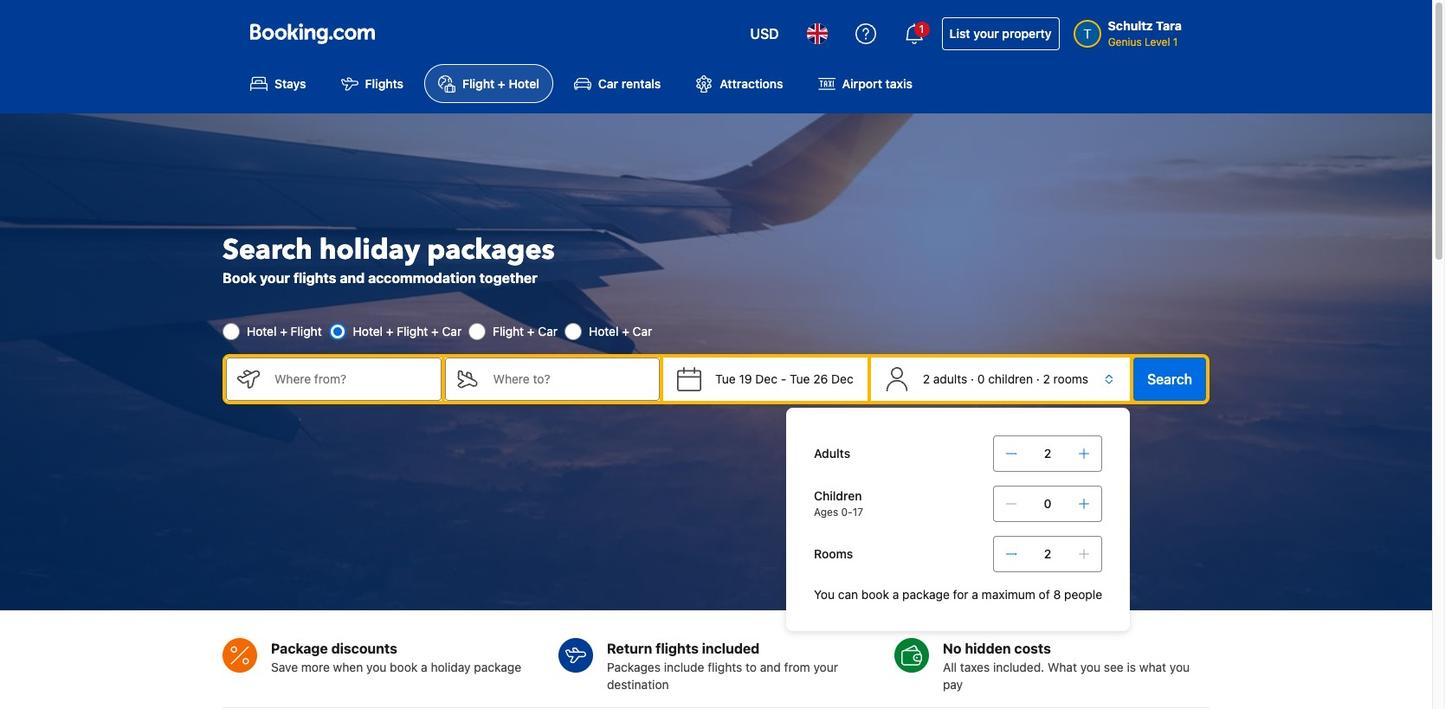 Task type: vqa. For each thing, say whether or not it's contained in the screenshot.
top SHOW
no



Task type: describe. For each thing, give the bounding box(es) containing it.
to
[[746, 660, 757, 674]]

2 · from the left
[[1037, 372, 1040, 386]]

packages
[[427, 231, 555, 269]]

destination
[[607, 677, 669, 692]]

hotel for hotel + flight
[[247, 324, 277, 339]]

+ for flight + hotel
[[498, 76, 506, 91]]

0 vertical spatial book
[[862, 587, 890, 602]]

you can book a package for a maximum of 8 people
[[814, 587, 1103, 602]]

2 tue from the left
[[790, 372, 810, 386]]

can
[[838, 587, 859, 602]]

2 horizontal spatial a
[[972, 587, 979, 602]]

hidden
[[965, 641, 1012, 656]]

no hidden costs all taxes included. what you see is what you pay
[[943, 641, 1190, 692]]

people
[[1065, 587, 1103, 602]]

2 left rooms
[[1044, 372, 1051, 386]]

what
[[1140, 660, 1167, 674]]

a inside package discounts save more when you book a holiday package
[[421, 660, 428, 674]]

of
[[1039, 587, 1051, 602]]

tue 19 dec - tue 26 dec
[[716, 372, 854, 386]]

+ for hotel + flight
[[280, 324, 288, 339]]

attractions
[[720, 76, 784, 91]]

hotel for hotel + car
[[589, 324, 619, 339]]

Where to? field
[[480, 358, 660, 401]]

0-
[[842, 506, 853, 519]]

discounts
[[331, 641, 398, 656]]

search for search
[[1148, 372, 1193, 387]]

1 inside button
[[920, 23, 925, 36]]

for
[[953, 587, 969, 602]]

included
[[702, 641, 760, 656]]

2 up the of
[[1045, 547, 1052, 561]]

2 left adults
[[923, 372, 930, 386]]

schultz tara genius level 1
[[1109, 18, 1182, 49]]

car rentals
[[598, 76, 661, 91]]

costs
[[1015, 641, 1052, 656]]

package
[[271, 641, 328, 656]]

save
[[271, 660, 298, 674]]

hotel + flight
[[247, 324, 322, 339]]

2 you from the left
[[1081, 660, 1101, 674]]

1 dec from the left
[[756, 372, 778, 386]]

hotel + car
[[589, 324, 653, 339]]

+ for hotel + flight + car
[[386, 324, 394, 339]]

when
[[333, 660, 363, 674]]

and inside the search holiday packages book your flights and accommodation together
[[340, 270, 365, 286]]

usd button
[[740, 13, 790, 55]]

1 horizontal spatial 0
[[1044, 496, 1052, 511]]

0 vertical spatial your
[[974, 26, 999, 41]]

1 horizontal spatial a
[[893, 587, 900, 602]]

book
[[223, 270, 257, 286]]

+ for hotel + car
[[622, 324, 630, 339]]

rooms
[[1054, 372, 1089, 386]]

flights
[[365, 76, 404, 91]]

-
[[781, 372, 787, 386]]

adults
[[814, 446, 851, 461]]

19
[[739, 372, 752, 386]]

attractions link
[[682, 64, 797, 103]]

return flights included packages include flights to and from your destination
[[607, 641, 839, 692]]

together
[[480, 270, 538, 286]]

3 you from the left
[[1170, 660, 1190, 674]]

is
[[1127, 660, 1137, 674]]

8
[[1054, 587, 1061, 602]]

all
[[943, 660, 957, 674]]

genius
[[1109, 36, 1142, 49]]

list
[[950, 26, 971, 41]]

0 vertical spatial 0
[[978, 372, 985, 386]]

your inside the search holiday packages book your flights and accommodation together
[[260, 270, 290, 286]]

0 vertical spatial package
[[903, 587, 950, 602]]

include
[[664, 660, 705, 674]]



Task type: locate. For each thing, give the bounding box(es) containing it.
flights
[[293, 270, 337, 286], [656, 641, 699, 656], [708, 660, 743, 674]]

schultz
[[1109, 18, 1154, 33]]

airport taxis link
[[804, 64, 927, 103]]

1 horizontal spatial package
[[903, 587, 950, 602]]

no
[[943, 641, 962, 656]]

0 horizontal spatial your
[[260, 270, 290, 286]]

holiday inside the search holiday packages book your flights and accommodation together
[[320, 231, 420, 269]]

tue
[[716, 372, 736, 386], [790, 372, 810, 386]]

airport
[[843, 76, 883, 91]]

+ for flight + car
[[527, 324, 535, 339]]

1 vertical spatial 0
[[1044, 496, 1052, 511]]

and
[[340, 270, 365, 286], [760, 660, 781, 674]]

1 vertical spatial flights
[[656, 641, 699, 656]]

your right from
[[814, 660, 839, 674]]

1 left list
[[920, 23, 925, 36]]

0 horizontal spatial tue
[[716, 372, 736, 386]]

+
[[498, 76, 506, 91], [280, 324, 288, 339], [386, 324, 394, 339], [431, 324, 439, 339], [527, 324, 535, 339], [622, 324, 630, 339]]

packages
[[607, 660, 661, 674]]

0 horizontal spatial ·
[[971, 372, 975, 386]]

0 horizontal spatial book
[[390, 660, 418, 674]]

flights up include
[[656, 641, 699, 656]]

adults
[[934, 372, 968, 386]]

taxes
[[961, 660, 990, 674]]

0 horizontal spatial you
[[366, 660, 387, 674]]

hotel for hotel + flight + car
[[353, 324, 383, 339]]

usd
[[751, 26, 779, 42]]

2
[[923, 372, 930, 386], [1044, 372, 1051, 386], [1045, 446, 1052, 461], [1045, 547, 1052, 561]]

1
[[920, 23, 925, 36], [1174, 36, 1179, 49]]

what
[[1048, 660, 1078, 674]]

flight + hotel link
[[425, 64, 553, 103]]

flights for flights
[[708, 660, 743, 674]]

included.
[[994, 660, 1045, 674]]

0 vertical spatial flights
[[293, 270, 337, 286]]

a right for
[[972, 587, 979, 602]]

Where from? field
[[261, 358, 441, 401]]

0 vertical spatial holiday
[[320, 231, 420, 269]]

rentals
[[622, 76, 661, 91]]

1 horizontal spatial dec
[[832, 372, 854, 386]]

children
[[989, 372, 1033, 386]]

you inside package discounts save more when you book a holiday package
[[366, 660, 387, 674]]

flights link
[[327, 64, 418, 103]]

flight + hotel
[[463, 76, 540, 91]]

1 inside schultz tara genius level 1
[[1174, 36, 1179, 49]]

1 horizontal spatial flights
[[656, 641, 699, 656]]

0 horizontal spatial a
[[421, 660, 428, 674]]

0 vertical spatial and
[[340, 270, 365, 286]]

tue left 19
[[716, 372, 736, 386]]

ages
[[814, 506, 839, 519]]

1 horizontal spatial your
[[814, 660, 839, 674]]

dec left - on the right of the page
[[756, 372, 778, 386]]

stays link
[[236, 64, 320, 103]]

1 vertical spatial your
[[260, 270, 290, 286]]

tue right - on the right of the page
[[790, 372, 810, 386]]

your inside return flights included packages include flights to and from your destination
[[814, 660, 839, 674]]

· right children
[[1037, 372, 1040, 386]]

book
[[862, 587, 890, 602], [390, 660, 418, 674]]

0
[[978, 372, 985, 386], [1044, 496, 1052, 511]]

1 horizontal spatial 1
[[1174, 36, 1179, 49]]

holiday inside package discounts save more when you book a holiday package
[[431, 660, 471, 674]]

2 horizontal spatial your
[[974, 26, 999, 41]]

0 horizontal spatial search
[[223, 231, 313, 269]]

airport taxis
[[843, 76, 913, 91]]

1 horizontal spatial and
[[760, 660, 781, 674]]

2 horizontal spatial you
[[1170, 660, 1190, 674]]

you down the discounts
[[366, 660, 387, 674]]

dec right 26 at the bottom
[[832, 372, 854, 386]]

0 horizontal spatial 0
[[978, 372, 985, 386]]

flight + car
[[493, 324, 558, 339]]

search for search holiday packages book your flights and accommodation together
[[223, 231, 313, 269]]

1 vertical spatial holiday
[[431, 660, 471, 674]]

0 horizontal spatial dec
[[756, 372, 778, 386]]

1 tue from the left
[[716, 372, 736, 386]]

pay
[[943, 677, 963, 692]]

· right adults
[[971, 372, 975, 386]]

hotel + flight + car
[[353, 324, 462, 339]]

1 vertical spatial and
[[760, 660, 781, 674]]

2 vertical spatial your
[[814, 660, 839, 674]]

and left 'accommodation'
[[340, 270, 365, 286]]

flight
[[463, 76, 495, 91], [291, 324, 322, 339], [397, 324, 428, 339], [493, 324, 524, 339]]

·
[[971, 372, 975, 386], [1037, 372, 1040, 386]]

you right what
[[1170, 660, 1190, 674]]

car rentals link
[[560, 64, 675, 103]]

package discounts save more when you book a holiday package
[[271, 641, 522, 674]]

return
[[607, 641, 653, 656]]

flights down the included
[[708, 660, 743, 674]]

and right the to
[[760, 660, 781, 674]]

0 vertical spatial search
[[223, 231, 313, 269]]

flights up hotel + flight
[[293, 270, 337, 286]]

flights for holiday
[[293, 270, 337, 286]]

0 horizontal spatial and
[[340, 270, 365, 286]]

1 horizontal spatial search
[[1148, 372, 1193, 387]]

1 horizontal spatial holiday
[[431, 660, 471, 674]]

search
[[223, 231, 313, 269], [1148, 372, 1193, 387]]

your right list
[[974, 26, 999, 41]]

book right can
[[862, 587, 890, 602]]

0 horizontal spatial 1
[[920, 23, 925, 36]]

book inside package discounts save more when you book a holiday package
[[390, 660, 418, 674]]

26
[[814, 372, 828, 386]]

1 vertical spatial book
[[390, 660, 418, 674]]

see
[[1104, 660, 1124, 674]]

you left see
[[1081, 660, 1101, 674]]

1 horizontal spatial book
[[862, 587, 890, 602]]

2 horizontal spatial flights
[[708, 660, 743, 674]]

rooms
[[814, 547, 854, 561]]

from
[[785, 660, 811, 674]]

accommodation
[[368, 270, 476, 286]]

1 you from the left
[[366, 660, 387, 674]]

2 adults · 0 children · 2 rooms
[[923, 372, 1089, 386]]

car
[[598, 76, 619, 91], [442, 324, 462, 339], [538, 324, 558, 339], [633, 324, 653, 339]]

17
[[853, 506, 864, 519]]

level
[[1145, 36, 1171, 49]]

a right can
[[893, 587, 900, 602]]

stays
[[275, 76, 306, 91]]

1 button
[[894, 13, 935, 55]]

your right book
[[260, 270, 290, 286]]

1 vertical spatial search
[[1148, 372, 1193, 387]]

0 horizontal spatial holiday
[[320, 231, 420, 269]]

a
[[893, 587, 900, 602], [972, 587, 979, 602], [421, 660, 428, 674]]

search button
[[1134, 358, 1207, 401]]

more
[[301, 660, 330, 674]]

and inside return flights included packages include flights to and from your destination
[[760, 660, 781, 674]]

you
[[814, 587, 835, 602]]

booking.com online hotel reservations image
[[250, 23, 375, 44]]

list your property
[[950, 26, 1052, 41]]

1 down tara
[[1174, 36, 1179, 49]]

property
[[1003, 26, 1052, 41]]

your
[[974, 26, 999, 41], [260, 270, 290, 286], [814, 660, 839, 674]]

search inside the search holiday packages book your flights and accommodation together
[[223, 231, 313, 269]]

flights inside the search holiday packages book your flights and accommodation together
[[293, 270, 337, 286]]

0 horizontal spatial flights
[[293, 270, 337, 286]]

package
[[903, 587, 950, 602], [474, 660, 522, 674]]

search inside button
[[1148, 372, 1193, 387]]

maximum
[[982, 587, 1036, 602]]

children
[[814, 489, 862, 503]]

1 horizontal spatial you
[[1081, 660, 1101, 674]]

0 horizontal spatial package
[[474, 660, 522, 674]]

2 vertical spatial flights
[[708, 660, 743, 674]]

hotel
[[509, 76, 540, 91], [247, 324, 277, 339], [353, 324, 383, 339], [589, 324, 619, 339]]

2 dec from the left
[[832, 372, 854, 386]]

tara
[[1157, 18, 1182, 33]]

children ages 0-17
[[814, 489, 864, 519]]

1 horizontal spatial ·
[[1037, 372, 1040, 386]]

a right when
[[421, 660, 428, 674]]

2 down 2 adults · 0 children · 2 rooms
[[1045, 446, 1052, 461]]

dec
[[756, 372, 778, 386], [832, 372, 854, 386]]

book down the discounts
[[390, 660, 418, 674]]

taxis
[[886, 76, 913, 91]]

holiday
[[320, 231, 420, 269], [431, 660, 471, 674]]

1 horizontal spatial tue
[[790, 372, 810, 386]]

1 · from the left
[[971, 372, 975, 386]]

search holiday packages book your flights and accommodation together
[[223, 231, 555, 286]]

package inside package discounts save more when you book a holiday package
[[474, 660, 522, 674]]

1 vertical spatial package
[[474, 660, 522, 674]]

you
[[366, 660, 387, 674], [1081, 660, 1101, 674], [1170, 660, 1190, 674]]

list your property link
[[942, 17, 1060, 50]]



